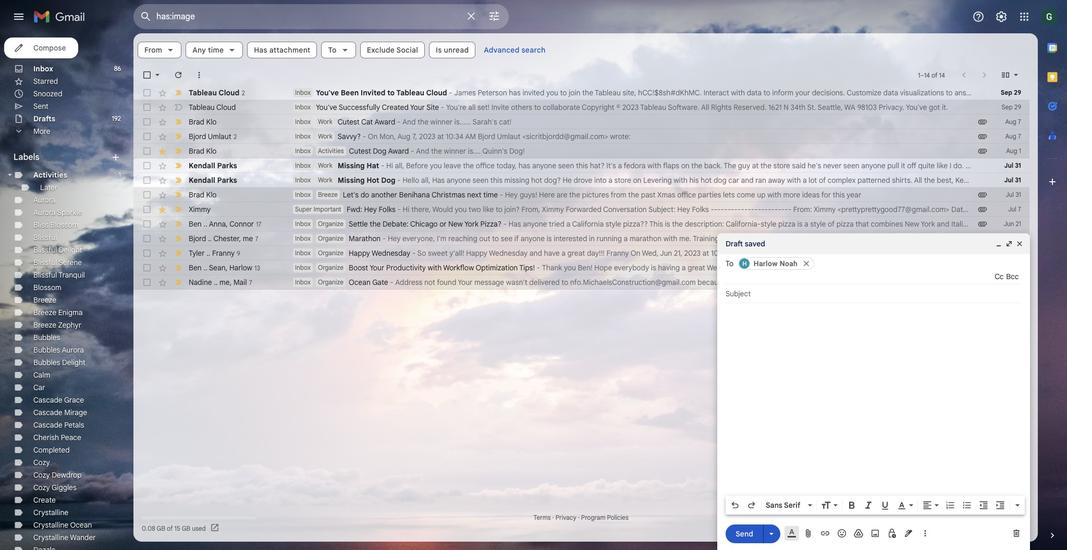 Task type: vqa. For each thing, say whether or not it's contained in the screenshot.
the bottommost time
yes



Task type: locate. For each thing, give the bounding box(es) containing it.
2 vertical spatial brad
[[189, 190, 204, 200]]

later link
[[40, 183, 58, 192]]

jul for hi all, before you leave the office today, has anyone seen this hat? it's a  fedora with flaps on the back. the guy at the store said he's never seen  anyone pull it off quite like i do. all the
[[1005, 162, 1014, 169]]

7 inside bjord .. chester , me 7
[[255, 235, 258, 243]]

20,
[[817, 263, 827, 273]]

1 vertical spatial jul 31
[[1005, 176, 1021, 184]]

more button
[[0, 125, 125, 138]]

0 vertical spatial 2
[[242, 89, 245, 97]]

created
[[382, 103, 409, 112]]

1 organize from the top
[[318, 220, 344, 228]]

1 vertical spatial sep 29
[[1002, 103, 1021, 111]]

2 your from the left
[[981, 88, 995, 98]]

0 horizontal spatial hot
[[531, 176, 542, 185]]

pizza??
[[623, 220, 648, 229]]

missing for missing hot dog - hello all, has anyone seen this missing hot dog? he drove into a store on  levering with his hot dog car and ran away with a lot of complex patterned  shirts. all the best, kendall
[[338, 176, 365, 185]]

3 work from the top
[[318, 162, 332, 169]]

wrote: down where
[[873, 249, 894, 258]]

2 cascade from the top
[[33, 408, 62, 418]]

2 down tableau cloud
[[234, 133, 237, 141]]

inbox for missing hat - hi all, before you leave the office today, has anyone seen this hat? it's a  fedora with flaps on the back. the guy at the store said he's never seen  anyone pull it off quite like i do. all the
[[295, 162, 311, 169]]

2 horizontal spatial has
[[509, 220, 521, 229]]

1 horizontal spatial 1
[[918, 71, 921, 79]]

award
[[375, 117, 395, 127], [388, 147, 409, 156]]

2 vertical spatial this
[[833, 190, 845, 200]]

minimize image
[[995, 240, 1003, 248]]

1 horizontal spatial the
[[970, 278, 982, 287]]

ximmy down for at the right of page
[[814, 205, 836, 214]]

blissful for blissful link
[[33, 233, 57, 242]]

cozy giggles
[[33, 483, 77, 493]]

3 brad klo from the top
[[189, 190, 217, 200]]

2 style from the left
[[761, 220, 777, 229]]

kendall parks for missing hot dog - hello all, has anyone seen this missing hot dog? he drove into a store on  levering with his hot dog car and ran away with a lot of complex patterned  shirts. all the best, kendall
[[189, 176, 237, 185]]

and up 6
[[937, 220, 950, 229]]

0 vertical spatial on
[[681, 161, 690, 171]]

2 klo from the top
[[206, 147, 217, 156]]

row containing bjord
[[133, 232, 1039, 246]]

none text field inside draft saved 'dialog'
[[819, 255, 1022, 272]]

york down two
[[465, 220, 479, 229]]

2023 down marathon - hey everyone, i'm reaching out to see if anyone is interested in running a  marathon with me. training will be at 5am on saturdays near the beach where  we will be running 6 miles. please let me know
[[684, 249, 701, 258]]

0 vertical spatial ocean
[[349, 278, 371, 287]]

of
[[932, 71, 938, 79], [819, 176, 826, 185], [828, 220, 835, 229], [167, 525, 173, 533]]

2 cozy from the top
[[33, 471, 50, 480]]

cc link
[[995, 272, 1004, 282]]

,
[[226, 219, 228, 229], [239, 234, 241, 243], [226, 263, 228, 272], [230, 278, 232, 287]]

Message Body text field
[[726, 309, 1022, 505]]

2 ben from the top
[[189, 263, 202, 272]]

footer
[[133, 513, 1030, 534]]

press delete to remove this chip image
[[802, 259, 811, 269]]

jul 31 for kendall
[[1005, 176, 1021, 184]]

2 horizontal spatial all
[[966, 161, 974, 171]]

1 vertical spatial crystalline
[[33, 521, 68, 530]]

undo ‪(⌘z)‬ image
[[730, 501, 740, 511]]

1 vertical spatial aurora
[[33, 208, 55, 217]]

folks up description:
[[692, 205, 709, 214]]

2 inside bjord umlaut 2
[[234, 133, 237, 141]]

1 horizontal spatial umlaut
[[497, 132, 521, 141]]

bubbles link
[[33, 333, 60, 343]]

klo up bjord umlaut 2
[[206, 117, 217, 127]]

attach files image
[[803, 529, 814, 539]]

brad klo for cutest cat award
[[189, 117, 217, 127]]

heart
[[908, 249, 926, 258]]

4 blissful from the top
[[33, 271, 57, 280]]

None search field
[[133, 4, 509, 29]]

Subject field
[[726, 289, 1022, 299]]

like
[[937, 161, 948, 171], [483, 205, 494, 214]]

inbox for ocean gate - address not found your message wasn't delivered to  nfo.michaelsconstruction@gmail.com because the address couldn't be found,  or is unable to receive mail. learn more the response was: 550 5.1.1
[[295, 278, 311, 286]]

1 horizontal spatial your
[[981, 88, 995, 98]]

2 aug 7 from the top
[[1005, 132, 1021, 140]]

your right answer
[[981, 88, 995, 98]]

1 horizontal spatial all,
[[421, 176, 430, 185]]

1 vertical spatial from
[[1053, 220, 1067, 229]]

savvy? - on mon, aug 7, 2023 at 10:34 am bjord umlaut <sicritbjordd@gmail.com> wrote:
[[338, 132, 631, 141]]

bubbles for aurora
[[33, 346, 60, 355]]

more options image
[[922, 529, 929, 539]]

0 vertical spatial 31
[[1015, 162, 1021, 169]]

work for savvy? - on mon, aug 7, 2023 at 10:34 am bjord umlaut <sicritbjordd@gmail.com> wrote:
[[318, 132, 332, 140]]

blissful down the blissful delight
[[33, 258, 57, 267]]

7 down questions. at the top
[[1018, 118, 1021, 126]]

crystalline down the create
[[33, 508, 68, 518]]

1 brad from the top
[[189, 117, 204, 127]]

1 klo from the top
[[206, 117, 217, 127]]

marathon - hey everyone, i'm reaching out to see if anyone is interested in running a  marathon with me. training will be at 5am on saturdays near the beach where  we will be running 6 miles. please let me know
[[349, 234, 1039, 243]]

parks for missing hot dog
[[217, 176, 237, 185]]

cascade for cascade petals
[[33, 421, 62, 430]]

anyone down "from,"
[[523, 220, 547, 229]]

drove
[[574, 176, 593, 185]]

everyone,
[[403, 234, 435, 243]]

2 brad klo from the top
[[189, 147, 217, 156]]

best,
[[937, 176, 954, 185]]

cascade down cascade grace link
[[33, 408, 62, 418]]

4 work from the top
[[318, 176, 332, 184]]

0 vertical spatial missing
[[338, 161, 365, 171]]

blissful
[[33, 233, 57, 242], [33, 246, 57, 255], [33, 258, 57, 267], [33, 271, 57, 280]]

quite
[[918, 161, 935, 171]]

2 hot from the left
[[701, 176, 712, 185]]

1 vertical spatial the
[[970, 278, 982, 287]]

you've down visualizations
[[906, 103, 927, 112]]

york up full at the top right of the page
[[921, 220, 935, 229]]

· right privacy
[[578, 514, 580, 522]]

the left guy
[[724, 161, 736, 171]]

would
[[432, 205, 453, 214]]

7 for hi there, would you two like to join? from, ximmy forwarded conversation  subject: hey folks ------------------------ from: ximmy  <prettyprettygood77@gmail.com> date: fri, jun 16, 2023 at 4:26 pm
[[1018, 205, 1021, 213]]

0 vertical spatial cutest
[[338, 117, 360, 127]]

am up "to" link
[[729, 249, 740, 258]]

know
[[1022, 234, 1039, 243]]

0 horizontal spatial your
[[370, 263, 384, 273]]

underline ‪(⌘u)‬ image
[[880, 501, 891, 512]]

2 work from the top
[[318, 132, 332, 140]]

award down mon,
[[388, 147, 409, 156]]

tried
[[549, 220, 565, 229]]

cloud for tableau cloud 2
[[219, 88, 240, 97]]

21 inside last account activity: 21 hours ago details
[[985, 514, 991, 522]]

3 crystalline from the top
[[33, 533, 68, 543]]

31 for kendall
[[1015, 176, 1021, 184]]

cloud up tableau cloud
[[219, 88, 240, 97]]

cascade up cherish
[[33, 421, 62, 430]]

main menu image
[[13, 10, 25, 23]]

hcc!$8sh#dkhmc.
[[638, 88, 702, 98]]

2 · from the left
[[578, 514, 580, 522]]

discard draft ‪(⌘⇧d)‬ image
[[1012, 529, 1022, 539]]

organize for marathon
[[318, 235, 344, 242]]

bubbles up calm link
[[33, 358, 60, 368]]

31 for like
[[1015, 162, 1021, 169]]

for
[[822, 190, 831, 200]]

1 vertical spatial aug 7
[[1005, 132, 1021, 140]]

2 has attachment image from the top
[[978, 190, 988, 200]]

this right for at the right of page
[[833, 190, 845, 200]]

0 vertical spatial ben
[[189, 219, 202, 229]]

1 cozy from the top
[[33, 458, 50, 468]]

to inside draft saved 'dialog'
[[726, 259, 734, 269]]

cascade down car at the left of the page
[[33, 396, 62, 405]]

ximmy
[[189, 205, 211, 214], [542, 205, 564, 214], [814, 205, 836, 214]]

style up near
[[810, 220, 826, 229]]

hey down do
[[364, 205, 377, 214]]

sep 29 for it.
[[1002, 103, 1021, 111]]

1 vertical spatial am
[[729, 249, 740, 258]]

brad klo for cutest dog award
[[189, 147, 217, 156]]

snoozed
[[33, 89, 62, 99]]

at left "5am"
[[744, 234, 750, 243]]

cloud down 'tableau cloud 2'
[[216, 103, 236, 112]]

data up the reserved. on the top right of page
[[747, 88, 762, 98]]

on wed, jun 21, 2023
[[988, 249, 1060, 258]]

3 has attachment image from the top
[[978, 219, 988, 229]]

of left 15
[[167, 525, 173, 533]]

1 vertical spatial winner
[[444, 147, 466, 156]]

missing left hat
[[338, 161, 365, 171]]

any time button
[[186, 42, 243, 58]]

1 kendall parks from the top
[[189, 161, 237, 171]]

ximmy up tried
[[542, 205, 564, 214]]

zephyr
[[58, 321, 81, 330]]

0 vertical spatial has attachment image
[[978, 117, 988, 127]]

nadine
[[189, 278, 212, 287]]

refresh image
[[173, 70, 184, 80]]

indent more ‪(⌘])‬ image
[[995, 501, 1006, 511]]

aurora up bubbles delight "link"
[[62, 346, 84, 355]]

1 gb from the left
[[157, 525, 165, 533]]

main content
[[133, 33, 1067, 542]]

breeze for breeze zephyr
[[33, 321, 56, 330]]

0 horizontal spatial wed,
[[642, 249, 659, 258]]

couldn't
[[769, 278, 796, 287]]

lot
[[809, 176, 817, 185]]

all
[[468, 103, 476, 112]]

close image
[[1016, 240, 1024, 248]]

bulleted list ‪(⌘⇧8)‬ image
[[962, 501, 972, 511]]

5 organize from the top
[[318, 278, 344, 286]]

has down "dog!"
[[519, 161, 530, 171]]

inbox for settle the debate: chicago or new york pizza? - has anyone tried a california style pizza?? this is the description:  california-style pizza is a style of pizza that combines new york and  italian thin crust with toppings from
[[295, 220, 311, 228]]

1 horizontal spatial or
[[831, 278, 838, 287]]

0 vertical spatial has attachment image
[[978, 131, 988, 142]]

2 york from the left
[[921, 220, 935, 229]]

1 horizontal spatial folks
[[692, 205, 709, 214]]

3 brad from the top
[[189, 190, 204, 200]]

later
[[40, 183, 58, 192]]

you've for you've been invited to tableau cloud
[[316, 88, 339, 98]]

0 horizontal spatial umlaut
[[208, 132, 231, 141]]

29 for questions.
[[1014, 89, 1021, 96]]

14 row from the top
[[133, 275, 1061, 290]]

0 horizontal spatial folks
[[379, 205, 396, 214]]

.. for me
[[214, 278, 218, 287]]

pictures
[[582, 190, 609, 200]]

your up 34th
[[796, 88, 810, 98]]

None checkbox
[[142, 88, 152, 98], [142, 102, 152, 113], [142, 190, 152, 200], [142, 204, 152, 215], [142, 248, 152, 259], [142, 263, 152, 273], [142, 277, 152, 288], [142, 88, 152, 98], [142, 102, 152, 113], [142, 190, 152, 200], [142, 204, 152, 215], [142, 248, 152, 259], [142, 263, 152, 273], [142, 277, 152, 288]]

brad klo for let's do another benihana christmas next time
[[189, 190, 217, 200]]

0 vertical spatial your
[[410, 103, 425, 112]]

3 blissful from the top
[[33, 258, 57, 267]]

· right terms
[[553, 514, 554, 522]]

drafts
[[33, 114, 55, 124]]

1 vertical spatial kendall parks
[[189, 176, 237, 185]]

style up "5am"
[[761, 220, 777, 229]]

4 row from the top
[[133, 129, 1030, 144]]

blissful up the blossom link
[[33, 271, 57, 280]]

1 inside "labels" navigation
[[119, 171, 121, 179]]

me
[[243, 234, 253, 243], [1010, 234, 1020, 243], [220, 278, 230, 287]]

0 vertical spatial winner
[[430, 117, 453, 127]]

2 vertical spatial cascade
[[33, 421, 62, 430]]

0 horizontal spatial wednesday
[[372, 249, 410, 258]]

great down the - so sweet y'all! happy wednesday and have a great day!!! franny on wed, jun  21, 2023 at 10:14 am terry turtle <terryturtle85@gmail.com> wrote: my heart  is full right now at the top
[[688, 263, 705, 273]]

crystalline for wander
[[33, 533, 68, 543]]

ideas
[[802, 190, 820, 200]]

1 ben from the top
[[189, 219, 202, 229]]

1 horizontal spatial am
[[729, 249, 740, 258]]

2 wed, from the left
[[1001, 249, 1018, 258]]

franny up the everybody
[[607, 249, 629, 258]]

cutest for cutest dog award - and the winner is.... quinn's dog!
[[349, 147, 371, 156]]

aug 7 down questions. at the top
[[1005, 118, 1021, 126]]

1 vertical spatial office
[[677, 190, 696, 200]]

me.
[[679, 234, 691, 243]]

main content containing from
[[133, 33, 1067, 542]]

clear search image
[[461, 6, 482, 27]]

terry
[[742, 249, 759, 258]]

the
[[582, 88, 593, 98], [418, 117, 429, 127], [431, 147, 442, 156], [463, 161, 474, 171], [692, 161, 703, 171], [761, 161, 772, 171], [976, 161, 987, 171], [924, 176, 935, 185], [569, 190, 580, 200], [628, 190, 639, 200], [370, 220, 381, 229], [672, 220, 683, 229], [830, 234, 841, 243], [728, 278, 739, 287]]

3 klo from the top
[[206, 190, 217, 200]]

2 missing from the top
[[338, 176, 365, 185]]

aurora sparkle link
[[33, 208, 82, 217]]

got
[[929, 103, 940, 112]]

wednesday!!
[[707, 263, 749, 273]]

work for missing hat - hi all, before you leave the office today, has anyone seen this hat? it's a  fedora with flaps on the back. the guy at the store said he's never seen  anyone pull it off quite like i do. all the
[[318, 162, 332, 169]]

2 parks from the top
[[217, 176, 237, 185]]

0 vertical spatial pm
[[1050, 205, 1061, 214]]

0 vertical spatial like
[[937, 161, 948, 171]]

aurora for aurora link
[[33, 196, 55, 205]]

21 up bcc
[[1016, 264, 1021, 272]]

.. for chester
[[208, 234, 212, 243]]

1 vertical spatial all
[[966, 161, 974, 171]]

7 for and the winner is...... sarah's cat!
[[1018, 118, 1021, 126]]

has attachment image for wrote:
[[978, 131, 988, 142]]

connor
[[230, 219, 254, 229]]

1 horizontal spatial 21,
[[1033, 249, 1041, 258]]

1 row from the top
[[133, 86, 1067, 100]]

toggle confidential mode image
[[887, 529, 897, 539]]

wednesday down see
[[489, 249, 528, 258]]

1 horizontal spatial 14
[[939, 71, 945, 79]]

sarah's
[[473, 117, 497, 127]]

blissful down blissful link
[[33, 246, 57, 255]]

has attachment image up thin
[[978, 204, 988, 215]]

to left inform
[[764, 88, 771, 98]]

never
[[823, 161, 842, 171]]

wander
[[70, 533, 96, 543]]

umlaut down cat!
[[497, 132, 521, 141]]

2 jun 21 from the top
[[1004, 235, 1021, 242]]

cozy link
[[33, 458, 50, 468]]

6 row from the top
[[133, 159, 1030, 173]]

you've for you've successfully created your site
[[316, 103, 337, 112]]

has
[[254, 45, 267, 55], [432, 176, 445, 185], [509, 220, 521, 229]]

1 missing from the top
[[338, 161, 365, 171]]

0 horizontal spatial 1
[[119, 171, 121, 179]]

his
[[690, 176, 699, 185]]

anyone right if at left
[[521, 234, 545, 243]]

1 horizontal spatial running
[[922, 234, 947, 243]]

7,
[[412, 132, 417, 141]]

organize for settle
[[318, 220, 344, 228]]

on right flaps
[[681, 161, 690, 171]]

has attachment image
[[978, 117, 988, 127], [978, 190, 988, 200], [978, 204, 988, 215]]

1 parks from the top
[[217, 161, 237, 171]]

0 horizontal spatial great
[[568, 249, 585, 258]]

cutest for cutest cat award - and the winner is...... sarah's cat!
[[338, 117, 360, 127]]

ximmy up anna
[[189, 205, 211, 214]]

2 organize from the top
[[318, 235, 344, 242]]

inbox inside inbox you've been invited to tableau cloud - james peterson has invited you to join the tableau site, hcc!$8sh#dkhmc.  interact with data to inform your decisions. customize data visualizations  to answer your questions. share disc
[[295, 89, 311, 96]]

5.1.1
[[1048, 278, 1061, 287]]

1 vertical spatial and
[[937, 220, 950, 229]]

giggles
[[52, 483, 77, 493]]

search field list box
[[736, 255, 1022, 272]]

interact
[[704, 88, 729, 98]]

running right in
[[597, 234, 622, 243]]

1 brad klo from the top
[[189, 117, 217, 127]]

bjord
[[189, 132, 206, 141], [478, 132, 495, 141], [189, 234, 206, 243]]

7 right '16,'
[[1018, 205, 1021, 213]]

from,
[[522, 205, 540, 214]]

3 bubbles from the top
[[33, 358, 60, 368]]

nfo.michaelsconstruction@gmail.com
[[570, 278, 696, 287]]

software.
[[668, 103, 700, 112]]

1 aug 7 from the top
[[1005, 118, 1021, 126]]

the
[[724, 161, 736, 171], [970, 278, 982, 287]]

2 vertical spatial and
[[530, 249, 542, 258]]

happy
[[349, 249, 370, 258], [466, 249, 488, 258]]

sent
[[33, 102, 48, 111]]

brad up the ben .. anna , connor 17
[[189, 190, 204, 200]]

it's
[[607, 161, 616, 171]]

has attachment image for year
[[978, 190, 988, 200]]

bubbles down breeze zephyr
[[33, 333, 60, 343]]

time right 'next'
[[483, 190, 498, 200]]

more formatting options image
[[1013, 501, 1023, 511]]

2 bubbles from the top
[[33, 346, 60, 355]]

cascade
[[33, 396, 62, 405], [33, 408, 62, 418], [33, 421, 62, 430]]

1 vertical spatial has
[[432, 176, 445, 185]]

2 vertical spatial brad klo
[[189, 190, 217, 200]]

collaborate
[[543, 103, 580, 112]]

12 row from the top
[[133, 246, 1060, 261]]

your down the workflow
[[458, 278, 473, 287]]

tyler .. franny 9
[[189, 248, 240, 258]]

folks
[[379, 205, 396, 214], [692, 205, 709, 214]]

you've left successfully
[[316, 103, 337, 112]]

0 vertical spatial all
[[701, 103, 709, 112]]

others
[[511, 103, 532, 112]]

1 blissful from the top
[[33, 233, 57, 242]]

crystalline down crystalline link
[[33, 521, 68, 530]]

2 for bjord umlaut
[[234, 133, 237, 141]]

terms
[[534, 514, 551, 522]]

boost your productivity with workflow optimization tips! - thank you ben! hope everybody is having a great wednesday!! harlow on tue,  jun 20, 2023 at 1:44 pm sean paul <sean.paul032000@gmail.com> wrote: on  tu
[[349, 263, 1067, 273]]

has attachment image left aug 1
[[978, 146, 988, 156]]

2 kendall parks from the top
[[189, 176, 237, 185]]

italic ‪(⌘i)‬ image
[[863, 501, 874, 511]]

2 brad from the top
[[189, 147, 204, 156]]

search mail image
[[137, 7, 155, 26]]

2 vertical spatial 1
[[119, 171, 121, 179]]

0 horizontal spatial store
[[615, 176, 631, 185]]

is unread
[[436, 45, 469, 55]]

blossom down sparkle
[[50, 221, 78, 230]]

0 vertical spatial or
[[440, 220, 447, 229]]

, for sean
[[226, 263, 228, 272]]

learn
[[923, 278, 946, 287]]

0 vertical spatial cascade
[[33, 396, 62, 405]]

3 cozy from the top
[[33, 483, 50, 493]]

office down his
[[677, 190, 696, 200]]

has attachment image
[[978, 131, 988, 142], [978, 146, 988, 156], [978, 219, 988, 229]]

0 vertical spatial and
[[402, 117, 416, 127]]

breeze zephyr
[[33, 321, 81, 330]]

jul for hi there, would you two like to join? from, ximmy forwarded conversation  subject: hey folks ------------------------ from: ximmy  <prettyprettygood77@gmail.com> date: fri, jun 16, 2023 at 4:26 pm
[[1008, 205, 1017, 213]]

0 horizontal spatial this
[[491, 176, 503, 185]]

bliss blossom
[[33, 221, 78, 230]]

5 jun 21 from the top
[[1004, 278, 1021, 286]]

chester
[[214, 234, 239, 243]]

jul for hey guys! here are the pictures from the past xmas office parties lets come  up with more ideas for this year
[[1006, 191, 1014, 199]]

2 horizontal spatial 1
[[1019, 147, 1021, 155]]

0 horizontal spatial to
[[328, 45, 337, 55]]

crystalline
[[33, 508, 68, 518], [33, 521, 68, 530], [33, 533, 68, 543]]

blissful for blissful delight
[[33, 246, 57, 255]]

be up heart
[[912, 234, 920, 243]]

wrote: up 550
[[1027, 263, 1048, 273]]

tab list
[[1038, 33, 1067, 513]]

1 horizontal spatial ·
[[578, 514, 580, 522]]

breeze link
[[33, 296, 56, 305]]

1 vertical spatial has attachment image
[[978, 146, 988, 156]]

1 vertical spatial 2
[[234, 133, 237, 141]]

more image
[[194, 70, 204, 80]]

0 vertical spatial brad
[[189, 117, 204, 127]]

has attachment image up fri,
[[978, 190, 988, 200]]

advanced search
[[484, 45, 546, 55]]

thank
[[542, 263, 562, 273]]

1 horizontal spatial happy
[[466, 249, 488, 258]]

11 row from the top
[[133, 232, 1039, 246]]

1 vertical spatial sep
[[1002, 103, 1013, 111]]

draft saved dialog
[[717, 234, 1030, 551]]

this
[[576, 161, 588, 171], [491, 176, 503, 185], [833, 190, 845, 200]]

aurora for aurora sparkle
[[33, 208, 55, 217]]

this
[[650, 220, 663, 229]]

.. for franny
[[207, 248, 210, 258]]

klo for cutest dog award - and the winner is.... quinn's dog!
[[206, 147, 217, 156]]

1 horizontal spatial time
[[483, 190, 498, 200]]

labels heading
[[14, 152, 111, 163]]

cozy for cozy giggles
[[33, 483, 50, 493]]

breeze for breeze enigma
[[33, 308, 56, 318]]

privacy
[[556, 514, 576, 522]]

2 horizontal spatial your
[[458, 278, 473, 287]]

numbered list ‪(⌘⇧7)‬ image
[[945, 501, 956, 511]]

1:44
[[856, 263, 869, 273]]

bjord for savvy?
[[189, 132, 206, 141]]

2 vertical spatial klo
[[206, 190, 217, 200]]

ocean inside "labels" navigation
[[70, 521, 92, 530]]

jun 21 for so sweet y'all! happy wednesday and have a great day!!! franny on wed, jun  21, 2023 at 10:14 am terry turtle <terryturtle85@gmail.com> wrote: my heart  is full right now
[[1004, 249, 1021, 257]]

sep 29 for questions.
[[1001, 89, 1021, 96]]

1 cascade from the top
[[33, 396, 62, 405]]

with
[[731, 88, 745, 98], [648, 161, 661, 171], [674, 176, 688, 185], [787, 176, 801, 185], [768, 190, 782, 200], [1007, 220, 1021, 229], [664, 234, 678, 243], [428, 263, 442, 273]]

lets
[[723, 190, 735, 200]]

2 blissful from the top
[[33, 246, 57, 255]]

1 vertical spatial this
[[491, 176, 503, 185]]

1 vertical spatial delight
[[62, 358, 85, 368]]

bjord up tyler
[[189, 234, 206, 243]]

with down jul 7
[[1007, 220, 1021, 229]]

klo for cutest cat award - and the winner is...... sarah's cat!
[[206, 117, 217, 127]]

sent link
[[33, 102, 48, 111]]

brad for cutest dog award
[[189, 147, 204, 156]]

29 for it.
[[1015, 103, 1021, 111]]

tableau up created in the top left of the page
[[396, 88, 425, 98]]

compose
[[33, 43, 66, 53]]

0 vertical spatial sep 29
[[1001, 89, 1021, 96]]

petals
[[64, 421, 84, 430]]

2 inside 'tableau cloud 2'
[[242, 89, 245, 97]]

7 for on mon, aug 7, 2023 at 10:34 am bjord umlaut <sicritbjordd@gmail.com> wrote:
[[1018, 132, 1021, 140]]

None checkbox
[[142, 70, 152, 80], [142, 117, 152, 127], [142, 131, 152, 142], [142, 146, 152, 156], [142, 161, 152, 171], [142, 175, 152, 186], [142, 219, 152, 229], [142, 234, 152, 244], [142, 70, 152, 80], [142, 117, 152, 127], [142, 131, 152, 142], [142, 146, 152, 156], [142, 161, 152, 171], [142, 175, 152, 186], [142, 219, 152, 229], [142, 234, 152, 244]]

1 jun 21 from the top
[[1004, 220, 1021, 228]]

2 vertical spatial bubbles
[[33, 358, 60, 368]]

aurora down later link
[[33, 196, 55, 205]]

klo for let's do another benihana christmas next time - hey guys! here are the pictures from the past xmas office parties lets come  up with more ideas for this year
[[206, 190, 217, 200]]

hot right his
[[701, 176, 712, 185]]

jun 21 for has anyone tried a california style pizza?? this is the description:  california-style pizza is a style of pizza that combines new york and  italian thin crust with toppings from
[[1004, 220, 1021, 228]]

1 vertical spatial cozy
[[33, 471, 50, 480]]

thin
[[973, 220, 986, 229]]

None text field
[[819, 255, 1022, 272]]

inbox for missing hot dog - hello all, has anyone seen this missing hot dog? he drove into a store on  levering with his hot dog car and ran away with a lot of complex patterned  shirts. all the best, kendall
[[295, 176, 311, 184]]

breeze down the blossom link
[[33, 296, 56, 305]]

1 has attachment image from the top
[[978, 131, 988, 142]]

me down connor at the top of page
[[243, 234, 253, 243]]

crystalline wander
[[33, 533, 96, 543]]

tableau down hcc!$8sh#dkhmc.
[[640, 103, 666, 112]]

1 style from the left
[[606, 220, 621, 229]]

organize for boost
[[318, 264, 344, 272]]

2 crystalline from the top
[[33, 521, 68, 530]]

3 has attachment image from the top
[[978, 204, 988, 215]]

1 work from the top
[[318, 118, 332, 126]]

0 horizontal spatial 14
[[924, 71, 930, 79]]

1 for 1
[[119, 171, 121, 179]]

1 horizontal spatial pizza
[[837, 220, 854, 229]]

1 your from the left
[[796, 88, 810, 98]]

3 cascade from the top
[[33, 421, 62, 430]]

1 vertical spatial cascade
[[33, 408, 62, 418]]

2 folks from the left
[[692, 205, 709, 214]]

blissful for blissful serene
[[33, 258, 57, 267]]

row containing ximmy
[[133, 202, 1061, 217]]

1 14 of 14
[[918, 71, 945, 79]]

1 vertical spatial like
[[483, 205, 494, 214]]

great down interested
[[568, 249, 585, 258]]

aug for and the winner is...... sarah's cat!
[[1005, 118, 1017, 126]]

has left attachment
[[254, 45, 267, 55]]

0 vertical spatial brad klo
[[189, 117, 217, 127]]

1 vertical spatial pm
[[871, 263, 881, 273]]

aug 7 up aug 1
[[1005, 132, 1021, 140]]

1 for 1 14 of 14
[[918, 71, 921, 79]]

has up if at left
[[509, 220, 521, 229]]

row
[[133, 86, 1067, 100], [133, 100, 1030, 115], [133, 115, 1030, 129], [133, 129, 1030, 144], [133, 144, 1030, 159], [133, 159, 1030, 173], [133, 173, 1030, 188], [133, 188, 1030, 202], [133, 202, 1061, 217], [133, 217, 1067, 232], [133, 232, 1039, 246], [133, 246, 1060, 261], [133, 261, 1067, 275], [133, 275, 1061, 290]]

1 vertical spatial and
[[416, 147, 429, 156]]

mail
[[234, 278, 247, 287]]

1 has attachment image from the top
[[978, 117, 988, 127]]

invited
[[361, 88, 386, 98]]

0 vertical spatial hi
[[386, 161, 393, 171]]

2023 right ©
[[622, 103, 639, 112]]

the down <sean.paul032000@gmail.com>
[[970, 278, 982, 287]]



Task type: describe. For each thing, give the bounding box(es) containing it.
christmas
[[432, 190, 465, 200]]

1 horizontal spatial on
[[681, 161, 690, 171]]

settle the debate: chicago or new york pizza? - has anyone tried a california style pizza?? this is the description:  california-style pizza is a style of pizza that combines new york and  italian thin crust with toppings from
[[349, 220, 1067, 229]]

to down thank
[[562, 278, 568, 287]]

has attachment image for -
[[978, 204, 988, 215]]

inbox for boost your productivity with workflow optimization tips! - thank you ben! hope everybody is having a great wednesday!! harlow on tue,  jun 20, 2023 at 1:44 pm sean paul <sean.paul032000@gmail.com> wrote: on  tu
[[295, 264, 311, 272]]

follow link to manage storage image
[[210, 523, 220, 534]]

1 vertical spatial on
[[633, 176, 642, 185]]

sep for questions.
[[1001, 89, 1013, 96]]

with up levering
[[648, 161, 661, 171]]

2 vertical spatial jul 31
[[1006, 191, 1021, 199]]

inbox for marathon - hey everyone, i'm reaching out to see if anyone is interested in running a  marathon with me. training will be at 5am on saturdays near the beach where  we will be running 6 miles. please let me know
[[295, 235, 311, 242]]

2 horizontal spatial seen
[[844, 161, 860, 171]]

from
[[144, 45, 162, 55]]

2 for tableau cloud
[[242, 89, 245, 97]]

decisions.
[[812, 88, 845, 98]]

.. for anna
[[203, 219, 207, 229]]

marathon
[[630, 234, 662, 243]]

1 vertical spatial blossom
[[33, 283, 61, 293]]

cascade mirage
[[33, 408, 87, 418]]

anyone down leave
[[447, 176, 471, 185]]

kendall parks for missing hat - hi all, before you leave the office today, has anyone seen this hat? it's a  fedora with flaps on the back. the guy at the store said he's never seen  anyone pull it off quite like i do. all the
[[189, 161, 237, 171]]

, for anna
[[226, 219, 228, 229]]

1 horizontal spatial all
[[914, 176, 922, 185]]

tableau down 'tableau cloud 2'
[[189, 103, 215, 112]]

1 wed, from the left
[[642, 249, 659, 258]]

tyler
[[189, 248, 205, 258]]

serene
[[59, 258, 82, 267]]

brad for cutest cat award
[[189, 117, 204, 127]]

social
[[397, 45, 418, 55]]

ben for sean
[[189, 263, 202, 272]]

cascade grace link
[[33, 396, 84, 405]]

2 horizontal spatial me
[[1010, 234, 1020, 243]]

is left unable
[[840, 278, 845, 287]]

year
[[847, 190, 862, 200]]

a down pizza??
[[624, 234, 628, 243]]

inbox inside "labels" navigation
[[33, 64, 53, 74]]

1 happy from the left
[[349, 249, 370, 258]]

1 hot from the left
[[531, 176, 542, 185]]

indent less ‪(⌘[)‬ image
[[979, 501, 989, 511]]

21 down jul 7
[[1016, 220, 1021, 228]]

hours
[[992, 514, 1008, 522]]

insert signature image
[[904, 529, 914, 539]]

1 horizontal spatial sean
[[883, 263, 900, 273]]

important
[[314, 205, 341, 213]]

bjord for marathon
[[189, 234, 206, 243]]

turtle
[[760, 249, 780, 258]]

inbox for cutest cat award - and the winner is...... sarah's cat!
[[295, 118, 311, 126]]

1 vertical spatial dog
[[381, 176, 396, 185]]

Search mail text field
[[156, 11, 459, 22]]

in
[[589, 234, 595, 243]]

1 horizontal spatial your
[[410, 103, 425, 112]]

aug 7 for savvy? - on mon, aug 7, 2023 at 10:34 am bjord umlaut <sicritbjordd@gmail.com> wrote:
[[1005, 132, 1021, 140]]

aug for and the winner is.... quinn's dog!
[[1006, 147, 1018, 155]]

at left 4:26
[[1026, 205, 1032, 214]]

blissful for blissful tranquil
[[33, 271, 57, 280]]

tableau up copyright
[[595, 88, 621, 98]]

more send options image
[[766, 529, 777, 539]]

0 horizontal spatial sean
[[209, 263, 226, 272]]

jul 31 for like
[[1005, 162, 1021, 169]]

2 data from the left
[[884, 88, 898, 98]]

1 york from the left
[[465, 220, 479, 229]]

5am
[[752, 234, 767, 243]]

redo ‪(⌘y)‬ image
[[747, 501, 757, 511]]

bjord down sarah's
[[478, 132, 495, 141]]

1 pizza from the left
[[778, 220, 796, 229]]

organize for ocean
[[318, 278, 344, 286]]

flaps
[[663, 161, 679, 171]]

1 horizontal spatial ocean
[[349, 278, 371, 287]]

xmas
[[657, 190, 676, 200]]

missing for missing hat - hi all, before you leave the office today, has anyone seen this hat? it's a  fedora with flaps on the back. the guy at the store said he's never seen  anyone pull it off quite like i do. all the
[[338, 161, 365, 171]]

1 · from the left
[[553, 514, 554, 522]]

2023 right '16,'
[[1007, 205, 1024, 214]]

program policies link
[[581, 514, 629, 522]]

harlow noah
[[754, 260, 798, 268]]

.. for sean
[[203, 263, 207, 272]]

1 bubbles from the top
[[33, 333, 60, 343]]

0 horizontal spatial franny
[[212, 248, 235, 258]]

insert photo image
[[870, 529, 881, 539]]

winner for is......
[[430, 117, 453, 127]]

2023 up 5.1.1
[[1043, 249, 1060, 258]]

2 vertical spatial wrote:
[[1027, 263, 1048, 273]]

1 horizontal spatial pm
[[1050, 205, 1061, 214]]

bold ‪(⌘b)‬ image
[[847, 501, 857, 511]]

aug 1
[[1006, 147, 1021, 155]]

aug for on mon, aug 7, 2023 at 10:34 am bjord umlaut <sicritbjordd@gmail.com> wrote:
[[1005, 132, 1017, 140]]

2 wednesday from the left
[[489, 249, 528, 258]]

cloud up site
[[426, 88, 447, 98]]

2023 right 20,
[[829, 263, 846, 273]]

10:14
[[711, 249, 728, 258]]

a right the 'it's' on the right
[[618, 161, 622, 171]]

toggle split pane mode image
[[1001, 70, 1011, 80]]

my
[[896, 249, 906, 258]]

at left 10:14
[[703, 249, 709, 258]]

1 horizontal spatial like
[[937, 161, 948, 171]]

0 horizontal spatial be
[[733, 234, 742, 243]]

cascade petals
[[33, 421, 84, 430]]

to up it.
[[946, 88, 953, 98]]

on up the everybody
[[631, 249, 641, 258]]

time inside popup button
[[208, 45, 224, 55]]

fri,
[[971, 205, 981, 214]]

5 row from the top
[[133, 144, 1030, 159]]

hey up 'join?'
[[505, 190, 518, 200]]

cozy dewdrop link
[[33, 471, 82, 480]]

past
[[641, 190, 656, 200]]

crust
[[988, 220, 1005, 229]]

advanced search options image
[[484, 6, 505, 27]]

row containing tyler
[[133, 246, 1060, 261]]

site
[[427, 103, 439, 112]]

cat!
[[499, 117, 512, 127]]

crystalline for ocean
[[33, 521, 68, 530]]

1 vertical spatial great
[[688, 263, 705, 273]]

hey right subject: at the top of the page
[[677, 205, 690, 214]]

formatting options toolbar
[[726, 496, 1025, 515]]

row containing bjord umlaut
[[133, 129, 1030, 144]]

2 happy from the left
[[466, 249, 488, 258]]

, for me
[[230, 278, 232, 287]]

do
[[361, 190, 369, 200]]

21 right pop out image
[[1016, 235, 1021, 242]]

0 horizontal spatial pm
[[871, 263, 881, 273]]

3 organize from the top
[[318, 249, 344, 257]]

support image
[[972, 10, 985, 23]]

let
[[1000, 234, 1008, 243]]

with left his
[[674, 176, 688, 185]]

you left two
[[455, 205, 467, 214]]

ben .. sean , harlow 13
[[189, 263, 260, 272]]

bjord umlaut 2
[[189, 132, 237, 141]]

sans serif option
[[764, 501, 806, 511]]

with up more
[[787, 176, 801, 185]]

is
[[436, 45, 442, 55]]

1 ximmy from the left
[[189, 205, 211, 214]]

insert files using drive image
[[854, 529, 864, 539]]

0 vertical spatial office
[[476, 161, 495, 171]]

0 vertical spatial the
[[724, 161, 736, 171]]

2 vertical spatial your
[[458, 278, 473, 287]]

has attachment image for california
[[978, 219, 988, 229]]

you up collaborate
[[546, 88, 558, 98]]

2 row from the top
[[133, 100, 1030, 115]]

ben for anna
[[189, 219, 202, 229]]

15
[[174, 525, 180, 533]]

1 horizontal spatial this
[[576, 161, 588, 171]]

0 vertical spatial and
[[741, 176, 754, 185]]

0 horizontal spatial all
[[701, 103, 709, 112]]

anyone up patterned
[[862, 161, 886, 171]]

of right lot
[[819, 176, 826, 185]]

privacy link
[[556, 514, 576, 522]]

a right have
[[562, 249, 566, 258]]

1 horizontal spatial me
[[243, 234, 253, 243]]

1 running from the left
[[597, 234, 622, 243]]

2 has attachment image from the top
[[978, 146, 988, 156]]

to left join
[[560, 88, 567, 98]]

1 14 from the left
[[924, 71, 930, 79]]

21 down close icon
[[1016, 249, 1021, 257]]

settings image
[[995, 10, 1008, 23]]

1 vertical spatial or
[[831, 278, 838, 287]]

bubbles for delight
[[33, 358, 60, 368]]

cascade for cascade grace
[[33, 396, 62, 405]]

on left tu
[[1049, 263, 1059, 273]]

0 horizontal spatial or
[[440, 220, 447, 229]]

1 vertical spatial has
[[519, 161, 530, 171]]

award for cutest dog award
[[388, 147, 409, 156]]

at left 1:44
[[847, 263, 854, 273]]

bubbles aurora link
[[33, 346, 84, 355]]

labels navigation
[[0, 33, 133, 551]]

1 will from the left
[[721, 234, 732, 243]]

any time
[[192, 45, 224, 55]]

aug 7 for cutest cat award - and the winner is...... sarah's cat!
[[1005, 118, 1021, 126]]

on down minimize image
[[990, 249, 999, 258]]

inbox inside inbox you've successfully created your site - you're all set! invite others to collaborate copyright © 2023 tableau  software. all rights reserved. 1621 n 34th st. seattle, wa 98103 privacy.  you've got it.
[[295, 103, 311, 111]]

successfully
[[339, 103, 380, 112]]

car
[[33, 383, 45, 393]]

0 horizontal spatial am
[[465, 132, 476, 141]]

with down sweet
[[428, 263, 442, 273]]

2 new from the left
[[905, 220, 920, 229]]

calm
[[33, 371, 50, 380]]

0.08 gb of 15 gb used
[[142, 525, 206, 533]]

work for cutest cat award - and the winner is...... sarah's cat!
[[318, 118, 332, 126]]

- so sweet y'all! happy wednesday and have a great day!!! franny on wed, jun  21, 2023 at 10:14 am terry turtle <terryturtle85@gmail.com> wrote: my heart  is full right now
[[410, 249, 979, 258]]

1 crystalline from the top
[[33, 508, 68, 518]]

with up the reserved. on the top right of page
[[731, 88, 745, 98]]

inbox for cutest dog award - and the winner is.... quinn's dog!
[[295, 147, 311, 155]]

7 inside nadine .. me , mail 7
[[249, 279, 252, 287]]

jul 7
[[1008, 205, 1021, 213]]

2 21, from the left
[[1033, 249, 1041, 258]]

0 vertical spatial has
[[509, 88, 521, 98]]

2 running from the left
[[922, 234, 947, 243]]

to up created in the top left of the page
[[387, 88, 395, 98]]

not
[[424, 278, 435, 287]]

10 row from the top
[[133, 217, 1067, 232]]

is up have
[[547, 234, 552, 243]]

invite
[[492, 103, 509, 112]]

2 14 from the left
[[939, 71, 945, 79]]

footer containing terms
[[133, 513, 1030, 534]]

1 new from the left
[[448, 220, 463, 229]]

more
[[33, 127, 50, 136]]

1 21, from the left
[[674, 249, 683, 258]]

1 vertical spatial time
[[483, 190, 498, 200]]

a right into
[[609, 176, 613, 185]]

at right guy
[[752, 161, 759, 171]]

1 data from the left
[[747, 88, 762, 98]]

2 pizza from the left
[[837, 220, 854, 229]]

peterson
[[478, 88, 507, 98]]

<sean.paul032000@gmail.com>
[[918, 263, 1025, 273]]

delight for bubbles delight
[[62, 358, 85, 368]]

0 horizontal spatial seen
[[473, 176, 489, 185]]

guy
[[738, 161, 750, 171]]

insert emoji ‪(⌘⇧2)‬ image
[[837, 529, 847, 539]]

2023 right 7,
[[419, 132, 436, 141]]

<terryturtle85@gmail.com>
[[781, 249, 872, 258]]

2 horizontal spatial this
[[833, 190, 845, 200]]

award for cutest cat award
[[375, 117, 395, 127]]

tableau up tableau cloud
[[189, 88, 217, 97]]

super important fwd: hey folks - hi there, would you two like to join? from, ximmy forwarded conversation  subject: hey folks ------------------------ from: ximmy  <prettyprettygood77@gmail.com> date: fri, jun 16, 2023 at 4:26 pm
[[295, 205, 1061, 214]]

cloud for tableau cloud
[[216, 103, 236, 112]]

3 ximmy from the left
[[814, 205, 836, 214]]

insert link ‪(⌘k)‬ image
[[820, 529, 831, 539]]

4 jun 21 from the top
[[1004, 264, 1021, 272]]

1 horizontal spatial be
[[798, 278, 806, 287]]

breeze up important
[[318, 191, 338, 199]]

gmail image
[[33, 6, 90, 27]]

bjord .. chester , me 7
[[189, 234, 258, 243]]

harlow inside search field "list box"
[[754, 260, 778, 268]]

kendall for missing hot dog - hello all, has anyone seen this missing hot dog? he drove into a store on  levering with his hot dog car and ran away with a lot of complex patterned  shirts. all the best, kendall
[[189, 176, 215, 185]]

1 horizontal spatial activities
[[318, 147, 344, 155]]

message
[[474, 278, 504, 287]]

cutest dog award - and the winner is.... quinn's dog!
[[349, 147, 525, 156]]

is left having
[[651, 263, 656, 273]]

you left ben! at the right
[[564, 263, 576, 273]]

2 horizontal spatial and
[[937, 220, 950, 229]]

exclude social
[[367, 45, 418, 55]]

calm link
[[33, 371, 50, 380]]

kendall for missing hat - hi all, before you leave the office today, has anyone seen this hat? it's a  fedora with flaps on the back. the guy at the store said he's never seen  anyone pull it off quite like i do. all the
[[189, 161, 215, 171]]

and for and the winner is.... quinn's dog!
[[416, 147, 429, 156]]

inbox for savvy? - on mon, aug 7, 2023 at 10:34 am bjord umlaut <sicritbjordd@gmail.com> wrote:
[[295, 132, 311, 140]]

3 row from the top
[[133, 115, 1030, 129]]

to up the subject field
[[871, 278, 878, 287]]

1 vertical spatial store
[[615, 176, 631, 185]]

delight for blissful delight
[[59, 246, 82, 255]]

breeze for "breeze" link
[[33, 296, 56, 305]]

serif
[[784, 501, 801, 510]]

is left full at the top right of the page
[[927, 249, 933, 258]]

brad for let's do another benihana christmas next time
[[189, 190, 204, 200]]

1 horizontal spatial hi
[[403, 205, 410, 214]]

y'all!
[[450, 249, 464, 258]]

leave
[[444, 161, 461, 171]]

parks for missing hat
[[217, 161, 237, 171]]

1 horizontal spatial franny
[[607, 249, 629, 258]]

and for and the winner is...... sarah's cat!
[[402, 117, 416, 127]]

has inside 'button'
[[254, 45, 267, 55]]

a right having
[[682, 263, 686, 273]]

0 horizontal spatial wrote:
[[610, 132, 631, 141]]

winner for is....
[[444, 147, 466, 156]]

1 vertical spatial wrote:
[[873, 249, 894, 258]]

paul
[[902, 263, 916, 273]]

0 horizontal spatial me
[[220, 278, 230, 287]]

1 horizontal spatial from
[[1053, 220, 1067, 229]]

sep for it.
[[1002, 103, 1013, 111]]

you down cutest dog award - and the winner is.... quinn's dog! at the left
[[430, 161, 442, 171]]

0 horizontal spatial from
[[611, 190, 626, 200]]

8 row from the top
[[133, 188, 1030, 202]]

to right 'out'
[[492, 234, 499, 243]]

1 vertical spatial all,
[[421, 176, 430, 185]]

13 row from the top
[[133, 261, 1067, 275]]

1 folks from the left
[[379, 205, 396, 214]]

to left 'join?'
[[496, 205, 503, 214]]

0 vertical spatial store
[[774, 161, 790, 171]]

, for chester
[[239, 234, 241, 243]]

a left lot
[[803, 176, 807, 185]]

3 style from the left
[[810, 220, 826, 229]]

with left the me.
[[664, 234, 678, 243]]

with right the up
[[768, 190, 782, 200]]

blissful serene
[[33, 258, 82, 267]]

forwarded
[[566, 205, 602, 214]]

cozy for "cozy" link
[[33, 458, 50, 468]]

next
[[467, 190, 482, 200]]

2 vertical spatial 31
[[1016, 191, 1021, 199]]

pop out image
[[1005, 240, 1014, 248]]

receive
[[880, 278, 904, 287]]

of up near
[[828, 220, 835, 229]]

0 horizontal spatial and
[[530, 249, 542, 258]]

2 gb from the left
[[182, 525, 190, 533]]

row containing nadine
[[133, 275, 1061, 290]]

unable
[[847, 278, 870, 287]]

2 vertical spatial on
[[768, 234, 777, 243]]

ago
[[1010, 514, 1021, 522]]

1 wednesday from the left
[[372, 249, 410, 258]]

cascade petals link
[[33, 421, 84, 430]]

anyone up dog?
[[532, 161, 556, 171]]

on left tue,
[[776, 263, 786, 273]]

2 ximmy from the left
[[542, 205, 564, 214]]

toppings
[[1022, 220, 1051, 229]]

0 vertical spatial great
[[568, 249, 585, 258]]

1 vertical spatial your
[[370, 263, 384, 273]]

on left mon,
[[368, 132, 378, 141]]

cascade for cascade mirage
[[33, 408, 62, 418]]

2 vertical spatial aurora
[[62, 346, 84, 355]]

noah
[[780, 260, 798, 268]]

up
[[757, 190, 766, 200]]

jun 21 for address not found your message wasn't delivered to  nfo.michaelsconstruction@gmail.com because the address couldn't be found,  or is unable to receive mail. learn more the response was: 550 5.1.1
[[1004, 278, 1021, 286]]

0 horizontal spatial like
[[483, 205, 494, 214]]

hey down debate:
[[388, 234, 401, 243]]

a right tried
[[566, 220, 571, 229]]

terms · privacy · program policies
[[534, 514, 629, 522]]

a down from:
[[805, 220, 809, 229]]

2 will from the left
[[899, 234, 910, 243]]

reserved.
[[734, 103, 767, 112]]

enigma
[[58, 308, 83, 318]]

dewdrop
[[52, 471, 82, 480]]

0 vertical spatial blossom
[[50, 221, 78, 230]]

7 row from the top
[[133, 173, 1030, 188]]

1 inside row
[[1019, 147, 1021, 155]]

is down from:
[[797, 220, 803, 229]]

work for missing hot dog - hello all, has anyone seen this missing hot dog? he drove into a store on  levering with his hot dog car and ran away with a lot of complex patterned  shirts. all the best, kendall
[[318, 176, 332, 184]]

21 right response
[[1016, 278, 1021, 286]]

to inside to dropdown button
[[328, 45, 337, 55]]

to down invited at the top of the page
[[534, 103, 541, 112]]

1 horizontal spatial seen
[[558, 161, 574, 171]]

of up visualizations
[[932, 71, 938, 79]]

is right the this
[[665, 220, 670, 229]]

at left 10:34
[[437, 132, 444, 141]]

0 vertical spatial all,
[[395, 161, 404, 171]]

into
[[594, 176, 607, 185]]

2 horizontal spatial be
[[912, 234, 920, 243]]

cozy dewdrop
[[33, 471, 82, 480]]

here
[[539, 190, 555, 200]]

beach
[[843, 234, 864, 243]]

cascade mirage link
[[33, 408, 87, 418]]

0 vertical spatial dog
[[373, 147, 387, 156]]

inbox for let's do another benihana christmas next time - hey guys! here are the pictures from the past xmas office parties lets come  up with more ideas for this year
[[295, 191, 311, 199]]

activities inside "labels" navigation
[[33, 171, 67, 180]]

jul for hello all, has anyone seen this missing hot dog? he drove into a store on  levering with his hot dog car and ran away with a lot of complex patterned  shirts. all the best, kendall
[[1005, 176, 1014, 184]]

press delete to remove this chip element
[[802, 259, 811, 269]]



